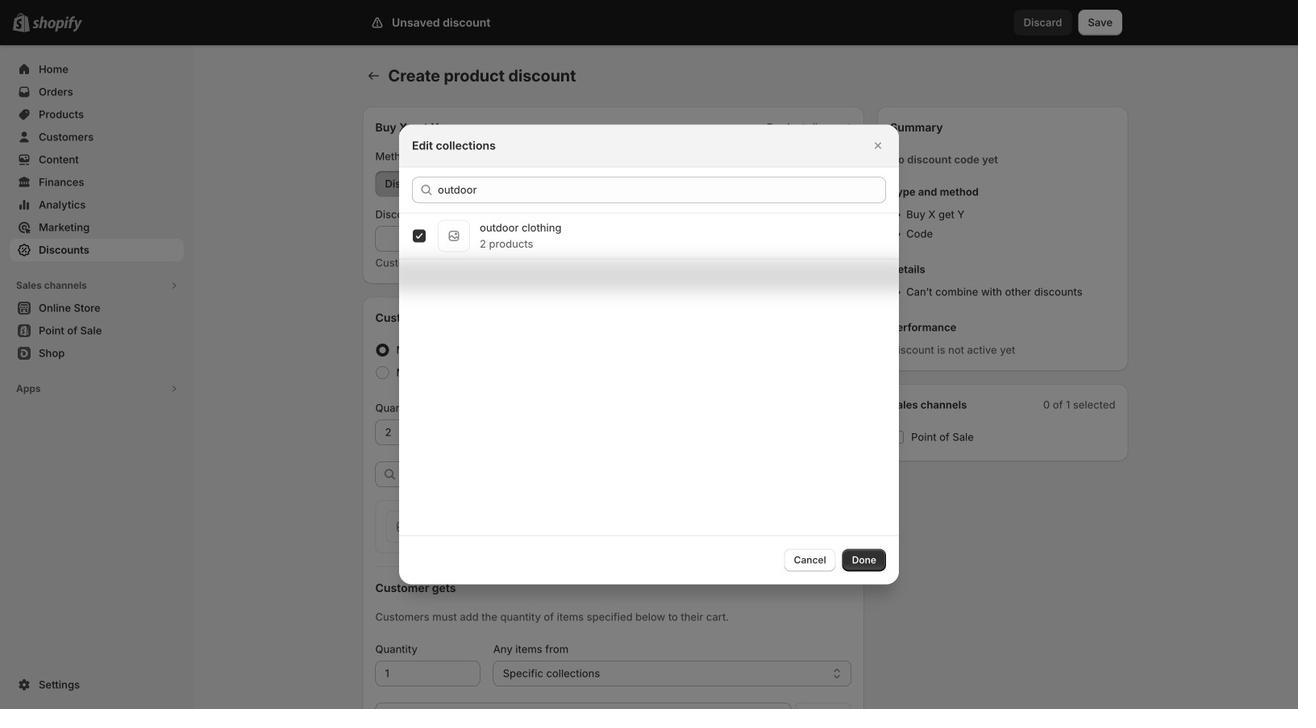 Task type: vqa. For each thing, say whether or not it's contained in the screenshot.
Top corresponding to Top online store searches
no



Task type: locate. For each thing, give the bounding box(es) containing it.
dialog
[[0, 125, 1299, 585]]



Task type: describe. For each thing, give the bounding box(es) containing it.
shopify image
[[32, 16, 82, 32]]

Search collections text field
[[438, 177, 887, 203]]



